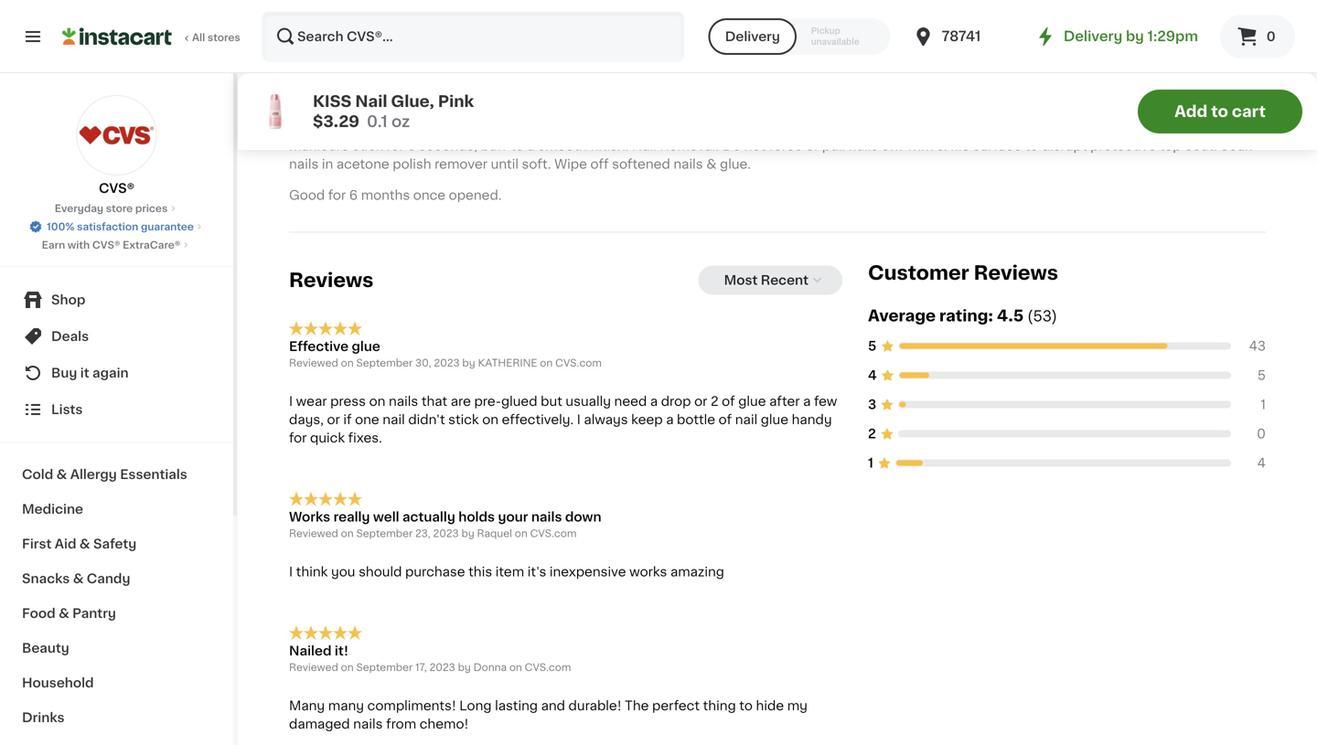 Task type: vqa. For each thing, say whether or not it's contained in the screenshot.
items for Cough,
no



Task type: describe. For each thing, give the bounding box(es) containing it.
glue,
[[391, 94, 435, 109]]

inexpensive
[[550, 566, 626, 579]]

reviewed inside works really well actually holds your nails down reviewed on september 23, 2023 by raquel on cvs.com
[[289, 529, 338, 539]]

0 horizontal spatial reviews
[[289, 271, 374, 290]]

1 vertical spatial 0
[[1258, 428, 1267, 441]]

firmly.
[[414, 121, 454, 134]]

on right katherine
[[540, 358, 553, 368]]

for down oz
[[386, 140, 404, 153]]

glue left 'after'
[[739, 395, 766, 408]]

fixes.
[[348, 432, 382, 445]]

i for effective glue
[[289, 395, 293, 408]]

1 vertical spatial 5
[[1258, 369, 1267, 382]]

acetone
[[337, 158, 390, 171]]

always
[[584, 414, 628, 427]]

average rating: 4.5 (53)
[[868, 309, 1058, 324]]

& left candy
[[73, 573, 84, 586]]

0 vertical spatial 5
[[868, 340, 877, 353]]

1 horizontal spatial in
[[1180, 121, 1192, 134]]

shop
[[51, 294, 85, 307]]

my
[[788, 700, 808, 713]]

trim
[[906, 140, 934, 153]]

snacks & candy
[[22, 573, 130, 586]]

0 horizontal spatial nail.
[[1077, 121, 1103, 134]]

stick inside i wear press on nails that are pre-glued but usually need a drop or 2 of glue after a few days, or if one nail didn't stick on effectively. i always keep a bottle of nail glue handy for quick fixes.
[[449, 414, 479, 427]]

to inside button
[[1212, 104, 1229, 119]]

to up until
[[511, 140, 524, 153]]

nail up manicure
[[322, 121, 344, 134]]

nails inside the many many compliments! long lasting and durable! the perfect thing to hide my damaged nails from chemo!
[[353, 718, 383, 731]]

0 horizontal spatial with
[[68, 240, 90, 250]]

stores
[[208, 32, 240, 43]]

1 vertical spatial cvs®
[[92, 240, 120, 250]]

glue down 'after'
[[761, 414, 789, 427]]

down
[[565, 511, 602, 524]]

on right donna
[[510, 663, 522, 673]]

wear
[[296, 395, 327, 408]]

file
[[951, 140, 970, 153]]

katherine
[[478, 358, 538, 368]]

1 horizontal spatial nail
[[632, 140, 657, 153]]

first
[[22, 538, 52, 551]]

really
[[334, 511, 370, 524]]

red
[[928, 41, 954, 54]]

& left natural
[[455, 103, 465, 116]]

on down the really
[[341, 529, 354, 539]]

glue up trim
[[924, 121, 952, 134]]

hide
[[756, 700, 784, 713]]

on down it!
[[341, 663, 354, 673]]

pull
[[823, 140, 846, 153]]

7
[[957, 41, 965, 54]]

hold
[[1106, 121, 1137, 134]]

1:29pm
[[1148, 30, 1199, 43]]

23,
[[415, 529, 431, 539]]

0 horizontal spatial in
[[322, 158, 333, 171]]

for inside i wear press on nails that are pre-glued but usually need a drop or 2 of glue after a few days, or if one nail didn't stick on effectively. i always keep a bottle of nail glue handy for quick fixes.
[[289, 432, 307, 445]]

cvs.com inside works really well actually holds your nails down reviewed on september 23, 2023 by raquel on cvs.com
[[530, 529, 577, 539]]

add to cart button
[[1138, 90, 1303, 134]]

1 horizontal spatial reviews
[[974, 264, 1059, 283]]

on down your
[[515, 529, 528, 539]]

and inside use for artificial tips/nails & natural nail repair. tip appliaction: clean nails with acetone-based polish remover. apply glue to free edge of nail. place tip onto nail and press firmly. apply glue at seam to secure adhesion. nail repair: apply to tiny drop of glue on split or cracked nail. hold repair in place with manicure stick for 3 seconds; buff to a smooth finish. nail removal: do not force or pull nails off. trim & file surface to disrupt protective top coat. soak nails in acetone polish remover until soft. wipe off softened nails & glue.
[[348, 121, 372, 134]]

purchase
[[405, 566, 465, 579]]

i for works really well actually holds your nails down
[[289, 566, 293, 579]]

& right aid
[[80, 538, 90, 551]]

adhesion.
[[647, 121, 710, 134]]

to left free at the right top of page
[[1066, 103, 1079, 116]]

it's
[[528, 566, 547, 579]]

september for glue
[[356, 358, 413, 368]]

once
[[413, 189, 446, 202]]

of up repair
[[1148, 103, 1161, 116]]

1 horizontal spatial 1
[[1261, 399, 1267, 412]]

deals
[[51, 330, 89, 343]]

nails down tiny
[[849, 140, 879, 153]]

beauty
[[22, 642, 69, 655]]

to down cracked on the top of the page
[[1025, 140, 1039, 153]]

need
[[615, 395, 647, 408]]

and inside the many many compliments! long lasting and durable! the perfect thing to hide my damaged nails from chemo!
[[541, 700, 566, 713]]

kiss nail glue, pink $3.29 0.1 oz
[[313, 94, 474, 129]]

off
[[591, 158, 609, 171]]

i think you should purchase this item it's inexpensive works amazing
[[289, 566, 725, 579]]

do
[[723, 140, 741, 153]]

many
[[328, 700, 364, 713]]

78741
[[942, 30, 981, 43]]

2023 for effective glue
[[434, 358, 460, 368]]

instacart logo image
[[62, 26, 172, 48]]

first aid & safety link
[[11, 527, 222, 562]]

4.5
[[997, 309, 1024, 324]]

or left if at left bottom
[[327, 414, 340, 427]]

cold & allergy essentials
[[22, 469, 187, 481]]

not
[[745, 140, 766, 153]]

soft.
[[522, 158, 551, 171]]

repair:
[[741, 121, 786, 134]]

at
[[529, 121, 542, 134]]

few
[[814, 395, 838, 408]]

glue left the at
[[498, 121, 526, 134]]

ethyl cyanoacrylate, triacetin, polymethyl methacrylate, bha, propylene carbonate, sulfur dioxide, red 7 lake
[[289, 41, 998, 54]]

reviewed for nailed
[[289, 663, 338, 673]]

disrupt
[[1042, 140, 1088, 153]]

appliaction:
[[608, 103, 685, 116]]

durable!
[[569, 700, 622, 713]]

service type group
[[709, 18, 891, 55]]

to up pull
[[830, 121, 844, 134]]

delivery for delivery by 1:29pm
[[1064, 30, 1123, 43]]

seam
[[545, 121, 580, 134]]

edge
[[1112, 103, 1145, 116]]

cart
[[1233, 104, 1266, 119]]

of up trim
[[908, 121, 921, 134]]

recent
[[761, 274, 809, 287]]

earn with cvs® extracare®
[[42, 240, 181, 250]]

2023 for nailed it!
[[430, 663, 456, 673]]

0 vertical spatial with
[[761, 103, 788, 116]]

1 vertical spatial 1
[[868, 457, 874, 470]]

manicure
[[289, 140, 349, 153]]

nail right bottle
[[736, 414, 758, 427]]

or up bottle
[[695, 395, 708, 408]]

drop inside i wear press on nails that are pre-glued but usually need a drop or 2 of glue after a few days, or if one nail didn't stick on effectively. i always keep a bottle of nail glue handy for quick fixes.
[[661, 395, 691, 408]]

again
[[92, 367, 129, 380]]

remover
[[435, 158, 488, 171]]

good for 6 months once opened.
[[289, 189, 502, 202]]

quick
[[310, 432, 345, 445]]

nails inside i wear press on nails that are pre-glued but usually need a drop or 2 of glue after a few days, or if one nail didn't stick on effectively. i always keep a bottle of nail glue handy for quick fixes.
[[389, 395, 418, 408]]

on up one
[[369, 395, 386, 408]]

september for it!
[[356, 663, 413, 673]]

of right bottle
[[719, 414, 732, 427]]

food & pantry
[[22, 608, 116, 620]]

glued
[[501, 395, 538, 408]]

reviewed for effective
[[289, 358, 338, 368]]

store
[[106, 204, 133, 214]]

september inside works really well actually holds your nails down reviewed on september 23, 2023 by raquel on cvs.com
[[356, 529, 413, 539]]

works really well actually holds your nails down reviewed on september 23, 2023 by raquel on cvs.com
[[289, 511, 602, 539]]

remover.
[[935, 103, 991, 116]]

everyday store prices
[[55, 204, 168, 214]]

seconds;
[[419, 140, 478, 153]]

effectively.
[[502, 414, 574, 427]]

ingredients
[[289, 10, 365, 23]]

softened
[[612, 158, 671, 171]]

by inside the nailed it! reviewed on september 17, 2023 by donna on cvs.com
[[458, 663, 471, 673]]

item
[[496, 566, 524, 579]]

& right food on the bottom of page
[[59, 608, 69, 620]]

if
[[344, 414, 352, 427]]

a inside use for artificial tips/nails & natural nail repair. tip appliaction: clean nails with acetone-based polish remover. apply glue to free edge of nail. place tip onto nail and press firmly. apply glue at seam to secure adhesion. nail repair: apply to tiny drop of glue on split or cracked nail. hold repair in place with manicure stick for 3 seconds; buff to a smooth finish. nail removal: do not force or pull nails off. trim & file surface to disrupt protective top coat. soak nails in acetone polish remover until soft. wipe off softened nails & glue.
[[527, 140, 535, 153]]

compliments!
[[368, 700, 456, 713]]

repair.
[[542, 103, 582, 116]]

split
[[975, 121, 1003, 134]]

cvs® link
[[76, 95, 157, 198]]

2023 inside works really well actually holds your nails down reviewed on september 23, 2023 by raquel on cvs.com
[[433, 529, 459, 539]]

or left pull
[[806, 140, 819, 153]]

didn't
[[408, 414, 445, 427]]

oz
[[392, 114, 410, 129]]

days,
[[289, 414, 324, 427]]

add to cart
[[1175, 104, 1266, 119]]

months
[[361, 189, 410, 202]]

finish.
[[591, 140, 629, 153]]

1 horizontal spatial apply
[[789, 121, 827, 134]]

off.
[[882, 140, 903, 153]]

1 horizontal spatial nail.
[[1164, 103, 1190, 116]]

& right the cold
[[56, 469, 67, 481]]

a up keep
[[651, 395, 658, 408]]

satisfaction
[[77, 222, 138, 232]]

guarantee
[[141, 222, 194, 232]]

0 inside button
[[1267, 30, 1276, 43]]



Task type: locate. For each thing, give the bounding box(es) containing it.
0 vertical spatial and
[[348, 121, 372, 134]]

all stores
[[192, 32, 240, 43]]

1 vertical spatial polish
[[393, 158, 431, 171]]

everyday store prices link
[[55, 201, 179, 216]]

nails inside works really well actually holds your nails down reviewed on september 23, 2023 by raquel on cvs.com
[[532, 511, 562, 524]]

on down pre-
[[482, 414, 499, 427]]

0 vertical spatial i
[[289, 395, 293, 408]]

apply up the split
[[994, 103, 1032, 116]]

medicine
[[22, 503, 83, 516]]

your
[[498, 511, 528, 524]]

of left 'after'
[[722, 395, 735, 408]]

press up if at left bottom
[[330, 395, 366, 408]]

100% satisfaction guarantee button
[[28, 216, 205, 234]]

2 horizontal spatial with
[[1234, 121, 1261, 134]]

food
[[22, 608, 56, 620]]

0 horizontal spatial apply
[[457, 121, 495, 134]]

should
[[359, 566, 402, 579]]

cvs.com up the many many compliments! long lasting and durable! the perfect thing to hide my damaged nails from chemo!
[[525, 663, 571, 673]]

delivery up free at the right top of page
[[1064, 30, 1123, 43]]

snacks
[[22, 573, 70, 586]]

or up surface
[[1006, 121, 1019, 134]]

0 horizontal spatial nail
[[355, 94, 388, 109]]

drop up bottle
[[661, 395, 691, 408]]

tip
[[585, 103, 605, 116]]

1 reviewed from the top
[[289, 358, 338, 368]]

2 horizontal spatial apply
[[994, 103, 1032, 116]]

0 horizontal spatial press
[[330, 395, 366, 408]]

delivery inside button
[[725, 30, 780, 43]]

many
[[289, 700, 325, 713]]

0 vertical spatial cvs.com
[[556, 358, 602, 368]]

1 horizontal spatial with
[[761, 103, 788, 116]]

1 vertical spatial and
[[541, 700, 566, 713]]

from
[[386, 718, 417, 731]]

effective glue reviewed on september 30, 2023 by katherine on cvs.com
[[289, 341, 602, 368]]

stick up acetone
[[352, 140, 383, 153]]

on down remover.
[[955, 121, 972, 134]]

0 horizontal spatial drop
[[661, 395, 691, 408]]

delivery right the bha,
[[725, 30, 780, 43]]

effective
[[289, 341, 349, 353]]

shop link
[[11, 282, 222, 318]]

removal:
[[660, 140, 719, 153]]

reviewed down effective
[[289, 358, 338, 368]]

nail. up repair
[[1164, 103, 1190, 116]]

in down the add
[[1180, 121, 1192, 134]]

1 horizontal spatial 3
[[868, 399, 877, 412]]

cvs.com
[[556, 358, 602, 368], [530, 529, 577, 539], [525, 663, 571, 673]]

5 down 43
[[1258, 369, 1267, 382]]

1 horizontal spatial and
[[541, 700, 566, 713]]

1 vertical spatial i
[[577, 414, 581, 427]]

0 vertical spatial 0
[[1267, 30, 1276, 43]]

everyday
[[55, 204, 103, 214]]

after
[[770, 395, 800, 408]]

0 vertical spatial 1
[[1261, 399, 1267, 412]]

2 vertical spatial cvs.com
[[525, 663, 571, 673]]

to down tip
[[583, 121, 597, 134]]

1 vertical spatial with
[[1234, 121, 1261, 134]]

apply down natural
[[457, 121, 495, 134]]

★★★★★
[[289, 322, 362, 336], [289, 322, 362, 336], [289, 492, 362, 507], [289, 492, 362, 507], [289, 626, 362, 641], [289, 626, 362, 641]]

1 vertical spatial reviewed
[[289, 529, 338, 539]]

nails right your
[[532, 511, 562, 524]]

september left 30,
[[356, 358, 413, 368]]

6
[[349, 189, 358, 202]]

secure
[[600, 121, 644, 134]]

drop up the off.
[[875, 121, 905, 134]]

2 september from the top
[[356, 529, 413, 539]]

sulfur
[[832, 41, 870, 54]]

for right the use
[[317, 103, 335, 116]]

tips/nails
[[393, 103, 452, 116]]

buy
[[51, 367, 77, 380]]

cvs® up everyday store prices link
[[99, 182, 135, 195]]

nail. down free at the right top of page
[[1077, 121, 1103, 134]]

0 vertical spatial reviewed
[[289, 358, 338, 368]]

polish up trim
[[893, 103, 932, 116]]

nail inside 'kiss nail glue, pink $3.29 0.1 oz'
[[355, 94, 388, 109]]

extracare®
[[123, 240, 181, 250]]

5 down average
[[868, 340, 877, 353]]

glue.
[[720, 158, 751, 171]]

reviewed inside effective glue reviewed on september 30, 2023 by katherine on cvs.com
[[289, 358, 338, 368]]

&
[[455, 103, 465, 116], [937, 140, 947, 153], [707, 158, 717, 171], [56, 469, 67, 481], [80, 538, 90, 551], [73, 573, 84, 586], [59, 608, 69, 620]]

by left donna
[[458, 663, 471, 673]]

$3.29
[[313, 114, 360, 129]]

0 vertical spatial cvs®
[[99, 182, 135, 195]]

nail up the 0.1
[[355, 94, 388, 109]]

use for artificial tips/nails & natural nail repair. tip appliaction: clean nails with acetone-based polish remover. apply glue to free edge of nail. place tip onto nail and press firmly. apply glue at seam to secure adhesion. nail repair: apply to tiny drop of glue on split or cracked nail. hold repair in place with manicure stick for 3 seconds; buff to a smooth finish. nail removal: do not force or pull nails off. trim & file surface to disrupt protective top coat. soak nails in acetone polish remover until soft. wipe off softened nails & glue.
[[289, 103, 1261, 171]]

0 vertical spatial drop
[[875, 121, 905, 134]]

0.1
[[367, 114, 388, 129]]

to left hide at bottom right
[[740, 700, 753, 713]]

reviewed down works
[[289, 529, 338, 539]]

0 vertical spatial press
[[375, 121, 411, 134]]

0 vertical spatial 3
[[407, 140, 416, 153]]

cvs.com for the
[[525, 663, 571, 673]]

prices
[[135, 204, 168, 214]]

drop
[[875, 121, 905, 134], [661, 395, 691, 408]]

delivery by 1:29pm link
[[1035, 26, 1199, 48]]

1 vertical spatial drop
[[661, 395, 691, 408]]

i left think
[[289, 566, 293, 579]]

buff
[[481, 140, 508, 153]]

1 horizontal spatial stick
[[449, 414, 479, 427]]

nails up didn't
[[389, 395, 418, 408]]

0 vertical spatial 2023
[[434, 358, 460, 368]]

one
[[355, 414, 380, 427]]

1 horizontal spatial drop
[[875, 121, 905, 134]]

snacks & candy link
[[11, 562, 222, 597]]

1 horizontal spatial delivery
[[1064, 30, 1123, 43]]

customer reviews
[[868, 264, 1059, 283]]

place
[[1195, 121, 1230, 134]]

by inside delivery by 1:29pm link
[[1126, 30, 1145, 43]]

for left 6
[[328, 189, 346, 202]]

reviews up effective
[[289, 271, 374, 290]]

to inside the many many compliments! long lasting and durable! the perfect thing to hide my damaged nails from chemo!
[[740, 700, 753, 713]]

2 vertical spatial nail
[[632, 140, 657, 153]]

1 vertical spatial nail
[[713, 121, 738, 134]]

buy it again link
[[11, 355, 222, 392]]

by left katherine
[[463, 358, 476, 368]]

2 vertical spatial with
[[68, 240, 90, 250]]

0 horizontal spatial 2
[[711, 395, 719, 408]]

& left glue.
[[707, 158, 717, 171]]

1 vertical spatial 2023
[[433, 529, 459, 539]]

1 vertical spatial stick
[[449, 414, 479, 427]]

1 vertical spatial 3
[[868, 399, 877, 412]]

1 vertical spatial cvs.com
[[530, 529, 577, 539]]

Search field
[[264, 13, 683, 60]]

amazing
[[671, 566, 725, 579]]

0 horizontal spatial polish
[[393, 158, 431, 171]]

0 horizontal spatial stick
[[352, 140, 383, 153]]

2023 inside the nailed it! reviewed on september 17, 2023 by donna on cvs.com
[[430, 663, 456, 673]]

0 vertical spatial stick
[[352, 140, 383, 153]]

press inside use for artificial tips/nails & natural nail repair. tip appliaction: clean nails with acetone-based polish remover. apply glue to free edge of nail. place tip onto nail and press firmly. apply glue at seam to secure adhesion. nail repair: apply to tiny drop of glue on split or cracked nail. hold repair in place with manicure stick for 3 seconds; buff to a smooth finish. nail removal: do not force or pull nails off. trim & file surface to disrupt protective top coat. soak nails in acetone polish remover until soft. wipe off softened nails & glue.
[[375, 121, 411, 134]]

0 up add to cart button
[[1267, 30, 1276, 43]]

2 vertical spatial 2023
[[430, 663, 456, 673]]

2 inside i wear press on nails that are pre-glued but usually need a drop or 2 of glue after a few days, or if one nail didn't stick on effectively. i always keep a bottle of nail glue handy for quick fixes.
[[711, 395, 719, 408]]

september left "17," at the left bottom
[[356, 663, 413, 673]]

household
[[22, 677, 94, 690]]

0 vertical spatial 2
[[711, 395, 719, 408]]

2023 right "17," at the left bottom
[[430, 663, 456, 673]]

september inside effective glue reviewed on september 30, 2023 by katherine on cvs.com
[[356, 358, 413, 368]]

0 vertical spatial nail
[[355, 94, 388, 109]]

customer
[[868, 264, 970, 283]]

nail up the softened
[[632, 140, 657, 153]]

cvs.com inside effective glue reviewed on september 30, 2023 by katherine on cvs.com
[[556, 358, 602, 368]]

press inside i wear press on nails that are pre-glued but usually need a drop or 2 of glue after a few days, or if one nail didn't stick on effectively. i always keep a bottle of nail glue handy for quick fixes.
[[330, 395, 366, 408]]

propylene
[[688, 41, 754, 54]]

0 vertical spatial september
[[356, 358, 413, 368]]

0 down 43
[[1258, 428, 1267, 441]]

1 horizontal spatial polish
[[893, 103, 932, 116]]

3 right few
[[868, 399, 877, 412]]

0 horizontal spatial 3
[[407, 140, 416, 153]]

stick inside use for artificial tips/nails & natural nail repair. tip appliaction: clean nails with acetone-based polish remover. apply glue to free edge of nail. place tip onto nail and press firmly. apply glue at seam to secure adhesion. nail repair: apply to tiny drop of glue on split or cracked nail. hold repair in place with manicure stick for 3 seconds; buff to a smooth finish. nail removal: do not force or pull nails off. trim & file surface to disrupt protective top coat. soak nails in acetone polish remover until soft. wipe off softened nails & glue.
[[352, 140, 383, 153]]

polish
[[893, 103, 932, 116], [393, 158, 431, 171]]

reviewed inside the nailed it! reviewed on september 17, 2023 by donna on cvs.com
[[289, 663, 338, 673]]

for down "days,"
[[289, 432, 307, 445]]

raquel
[[477, 529, 512, 539]]

nail up do
[[713, 121, 738, 134]]

good
[[289, 189, 325, 202]]

2023
[[434, 358, 460, 368], [433, 529, 459, 539], [430, 663, 456, 673]]

the
[[625, 700, 649, 713]]

cvs.com for pre-
[[556, 358, 602, 368]]

on down effective
[[341, 358, 354, 368]]

5
[[868, 340, 877, 353], [1258, 369, 1267, 382]]

all
[[192, 32, 205, 43]]

0 horizontal spatial delivery
[[725, 30, 780, 43]]

polish up good for 6 months once opened.
[[393, 158, 431, 171]]

september down well
[[356, 529, 413, 539]]

glue up cracked on the top of the page
[[1035, 103, 1063, 116]]

2023 right 30,
[[434, 358, 460, 368]]

household link
[[11, 666, 222, 701]]

to up place
[[1212, 104, 1229, 119]]

most recent button
[[699, 266, 843, 295]]

for
[[317, 103, 335, 116], [386, 140, 404, 153], [328, 189, 346, 202], [289, 432, 307, 445]]

nails up repair:
[[728, 103, 758, 116]]

by inside works really well actually holds your nails down reviewed on september 23, 2023 by raquel on cvs.com
[[462, 529, 475, 539]]

nail up the at
[[516, 103, 539, 116]]

glue right effective
[[352, 341, 381, 353]]

1 vertical spatial press
[[330, 395, 366, 408]]

on
[[955, 121, 972, 134], [341, 358, 354, 368], [540, 358, 553, 368], [369, 395, 386, 408], [482, 414, 499, 427], [341, 529, 354, 539], [515, 529, 528, 539], [341, 663, 354, 673], [510, 663, 522, 673]]

0
[[1267, 30, 1276, 43], [1258, 428, 1267, 441]]

3 inside use for artificial tips/nails & natural nail repair. tip appliaction: clean nails with acetone-based polish remover. apply glue to free edge of nail. place tip onto nail and press firmly. apply glue at seam to secure adhesion. nail repair: apply to tiny drop of glue on split or cracked nail. hold repair in place with manicure stick for 3 seconds; buff to a smooth finish. nail removal: do not force or pull nails off. trim & file surface to disrupt protective top coat. soak nails in acetone polish remover until soft. wipe off softened nails & glue.
[[407, 140, 416, 153]]

place
[[1193, 103, 1229, 116]]

1 horizontal spatial 4
[[1258, 457, 1267, 470]]

nails down removal:
[[674, 158, 703, 171]]

with up repair:
[[761, 103, 788, 116]]

2 vertical spatial september
[[356, 663, 413, 673]]

aid
[[55, 538, 76, 551]]

1 vertical spatial 4
[[1258, 457, 1267, 470]]

by
[[1126, 30, 1145, 43], [463, 358, 476, 368], [462, 529, 475, 539], [458, 663, 471, 673]]

lists
[[51, 404, 83, 416]]

earn
[[42, 240, 65, 250]]

with down cart
[[1234, 121, 1261, 134]]

i down usually
[[577, 414, 581, 427]]

nails down many
[[353, 718, 383, 731]]

september inside the nailed it! reviewed on september 17, 2023 by donna on cvs.com
[[356, 663, 413, 673]]

2 vertical spatial reviewed
[[289, 663, 338, 673]]

glue inside effective glue reviewed on september 30, 2023 by katherine on cvs.com
[[352, 341, 381, 353]]

None search field
[[262, 11, 685, 62]]

glue
[[1035, 103, 1063, 116], [498, 121, 526, 134], [924, 121, 952, 134], [352, 341, 381, 353], [739, 395, 766, 408], [761, 414, 789, 427]]

1 vertical spatial 2
[[868, 428, 877, 441]]

artificial
[[338, 103, 390, 116]]

pre-
[[474, 395, 501, 408]]

force
[[769, 140, 803, 153]]

well
[[373, 511, 400, 524]]

0 button
[[1221, 15, 1296, 59]]

& left "file"
[[937, 140, 947, 153]]

cvs.com up usually
[[556, 358, 602, 368]]

and right lasting
[[541, 700, 566, 713]]

1 vertical spatial in
[[322, 158, 333, 171]]

essentials
[[120, 469, 187, 481]]

0 vertical spatial 4
[[868, 369, 877, 382]]

1 horizontal spatial press
[[375, 121, 411, 134]]

0 horizontal spatial 4
[[868, 369, 877, 382]]

2 horizontal spatial nail
[[713, 121, 738, 134]]

3 down oz
[[407, 140, 416, 153]]

3 september from the top
[[356, 663, 413, 673]]

dioxide,
[[873, 41, 925, 54]]

2 vertical spatial i
[[289, 566, 293, 579]]

on inside use for artificial tips/nails & natural nail repair. tip appliaction: clean nails with acetone-based polish remover. apply glue to free edge of nail. place tip onto nail and press firmly. apply glue at seam to secure adhesion. nail repair: apply to tiny drop of glue on split or cracked nail. hold repair in place with manicure stick for 3 seconds; buff to a smooth finish. nail removal: do not force or pull nails off. trim & file surface to disrupt protective top coat. soak nails in acetone polish remover until soft. wipe off softened nails & glue.
[[955, 121, 972, 134]]

that
[[422, 395, 448, 408]]

candy
[[87, 573, 130, 586]]

by down holds
[[462, 529, 475, 539]]

i left wear
[[289, 395, 293, 408]]

and down artificial
[[348, 121, 372, 134]]

a right keep
[[666, 414, 674, 427]]

and
[[348, 121, 372, 134], [541, 700, 566, 713]]

cold
[[22, 469, 53, 481]]

3 reviewed from the top
[[289, 663, 338, 673]]

reviews up 4.5
[[974, 264, 1059, 283]]

0 vertical spatial in
[[1180, 121, 1192, 134]]

2 reviewed from the top
[[289, 529, 338, 539]]

1 vertical spatial september
[[356, 529, 413, 539]]

cvs.com inside the nailed it! reviewed on september 17, 2023 by donna on cvs.com
[[525, 663, 571, 673]]

(53)
[[1028, 309, 1058, 324]]

stick down are
[[449, 414, 479, 427]]

1 horizontal spatial 2
[[868, 428, 877, 441]]

cyanoacrylate,
[[325, 41, 423, 54]]

1 vertical spatial nail.
[[1077, 121, 1103, 134]]

a left few
[[804, 395, 811, 408]]

0 horizontal spatial and
[[348, 121, 372, 134]]

a
[[527, 140, 535, 153], [651, 395, 658, 408], [804, 395, 811, 408], [666, 414, 674, 427]]

0 vertical spatial polish
[[893, 103, 932, 116]]

cvs.com down down
[[530, 529, 577, 539]]

by inside effective glue reviewed on september 30, 2023 by katherine on cvs.com
[[463, 358, 476, 368]]

delivery for delivery
[[725, 30, 780, 43]]

pantry
[[72, 608, 116, 620]]

with right the earn
[[68, 240, 90, 250]]

it
[[80, 367, 89, 380]]

0 horizontal spatial 1
[[868, 457, 874, 470]]

cvs®
[[99, 182, 135, 195], [92, 240, 120, 250]]

nail right one
[[383, 414, 405, 427]]

apply down acetone-
[[789, 121, 827, 134]]

cvs® logo image
[[76, 95, 157, 176]]

1 horizontal spatial 5
[[1258, 369, 1267, 382]]

1 september from the top
[[356, 358, 413, 368]]

2023 right 23,
[[433, 529, 459, 539]]

nails down manicure
[[289, 158, 319, 171]]

0 horizontal spatial 5
[[868, 340, 877, 353]]

2023 inside effective glue reviewed on september 30, 2023 by katherine on cvs.com
[[434, 358, 460, 368]]

surface
[[974, 140, 1022, 153]]

0 vertical spatial nail.
[[1164, 103, 1190, 116]]

most
[[724, 274, 758, 287]]

drop inside use for artificial tips/nails & natural nail repair. tip appliaction: clean nails with acetone-based polish remover. apply glue to free edge of nail. place tip onto nail and press firmly. apply glue at seam to secure adhesion. nail repair: apply to tiny drop of glue on split or cracked nail. hold repair in place with manicure stick for 3 seconds; buff to a smooth finish. nail removal: do not force or pull nails off. trim & file surface to disrupt protective top coat. soak nails in acetone polish remover until soft. wipe off softened nails & glue.
[[875, 121, 905, 134]]

tiny
[[847, 121, 871, 134]]



